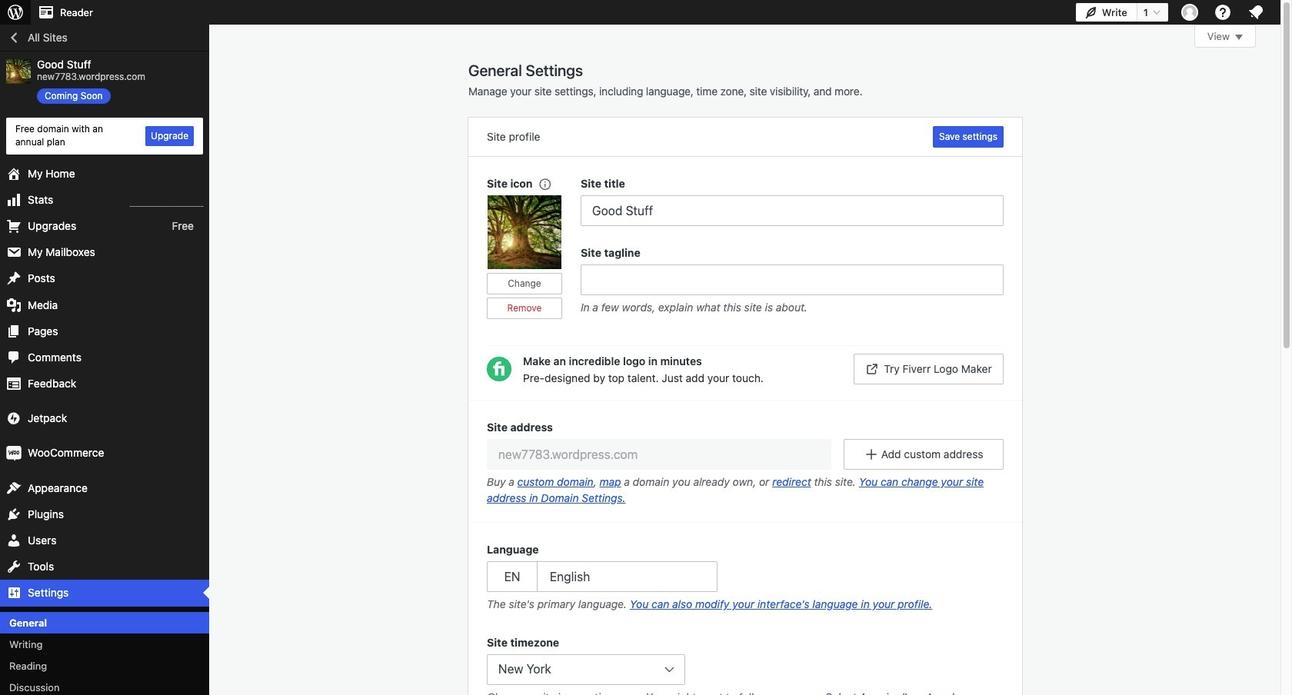 Task type: vqa. For each thing, say whether or not it's contained in the screenshot.
Highest hourly views 0 IMAGE
yes



Task type: locate. For each thing, give the bounding box(es) containing it.
group
[[487, 175, 581, 338], [581, 175, 1004, 226], [581, 245, 1004, 319], [469, 400, 1023, 523], [487, 542, 1004, 616], [487, 635, 1004, 696]]

fiverr small logo image
[[487, 357, 512, 382]]

1 vertical spatial img image
[[6, 446, 22, 461]]

img image
[[6, 411, 22, 427], [6, 446, 22, 461]]

closed image
[[1236, 35, 1244, 40]]

2 img image from the top
[[6, 446, 22, 461]]

1 img image from the top
[[6, 411, 22, 427]]

highest hourly views 0 image
[[130, 197, 203, 207]]

0 vertical spatial img image
[[6, 411, 22, 427]]

manage your notifications image
[[1247, 3, 1266, 22]]

main content
[[469, 25, 1257, 696]]

None text field
[[581, 195, 1004, 226]]

more information image
[[538, 177, 551, 190]]

None text field
[[581, 265, 1004, 296], [487, 439, 832, 470], [581, 265, 1004, 296], [487, 439, 832, 470]]



Task type: describe. For each thing, give the bounding box(es) containing it.
help image
[[1214, 3, 1233, 22]]

manage your sites image
[[6, 3, 25, 22]]

my profile image
[[1182, 4, 1199, 21]]



